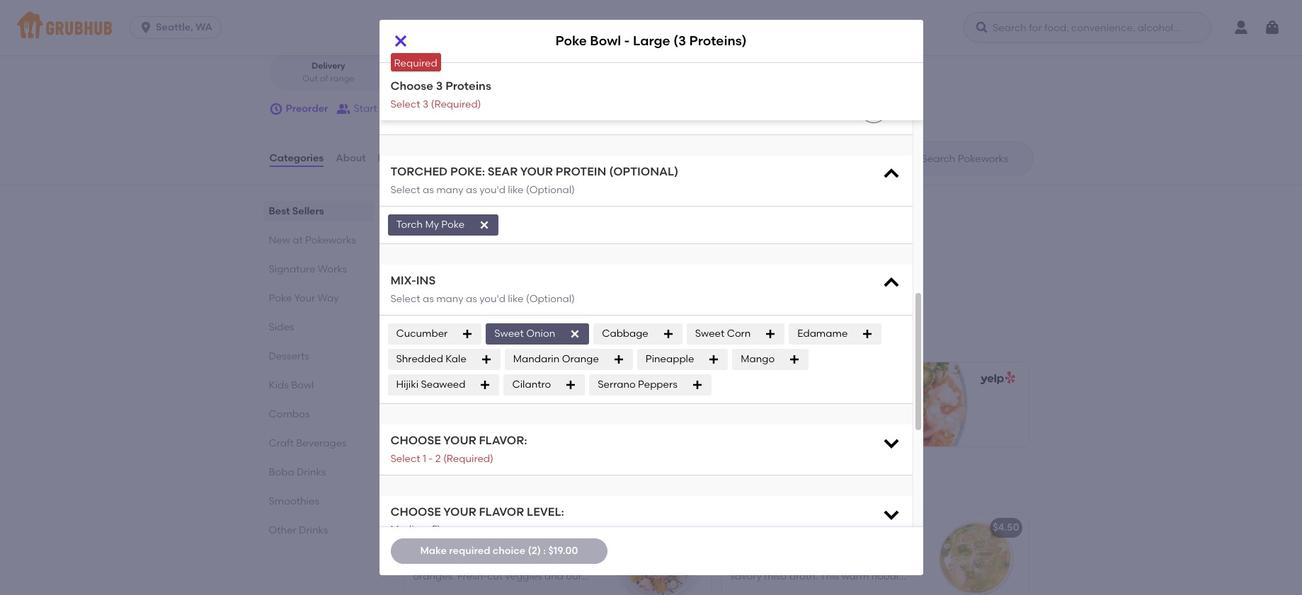 Task type: locate. For each thing, give the bounding box(es) containing it.
best up most
[[402, 318, 435, 336]]

cabbage
[[602, 328, 648, 340]]

poke for poke bowl - large (3 proteins)
[[555, 33, 587, 49]]

bowl right kids
[[291, 380, 314, 392]]

1 vertical spatial new
[[402, 480, 436, 497]]

1 vertical spatial order
[[411, 103, 437, 115]]

corn
[[727, 328, 751, 340]]

1 vertical spatial $15.65
[[669, 522, 699, 534]]

• right mi
[[443, 73, 446, 83]]

shrimp
[[393, 53, 427, 65]]

0 horizontal spatial way
[[318, 292, 339, 305]]

best
[[269, 205, 290, 217], [402, 318, 435, 336]]

1 like from the top
[[508, 184, 524, 196]]

0 vertical spatial •
[[389, 3, 393, 15]]

0 vertical spatial $19.00
[[733, 417, 762, 429]]

- inside the 'poke bowl - large (3 proteins) $19.00'
[[785, 401, 789, 413]]

1 horizontal spatial of
[[536, 239, 545, 251]]

(required) inside choose your flavor: select 1 - 2 (required)
[[443, 453, 494, 465]]

(required) inside the choose 3 proteins select 3 (required)
[[431, 98, 481, 110]]

with down this
[[816, 585, 836, 596]]

0 horizontal spatial best
[[269, 205, 290, 217]]

as down torched
[[423, 184, 434, 196]]

warm
[[842, 571, 869, 583]]

choose up luxe
[[391, 506, 441, 519]]

(optional) down protein
[[526, 184, 575, 196]]

1 vertical spatial of
[[536, 239, 545, 251]]

1 horizontal spatial proteins)
[[689, 33, 747, 49]]

0 horizontal spatial order
[[411, 103, 437, 115]]

1 (optional) from the top
[[526, 184, 575, 196]]

your down the poke bowl - regular (2 proteins) $15.65
[[444, 434, 476, 448]]

1 horizontal spatial with
[[816, 585, 836, 596]]

kale
[[446, 353, 467, 365]]

poke inside the poke bowl - regular (2 proteins) $15.65
[[415, 401, 439, 413]]

1 vertical spatial large
[[791, 401, 819, 413]]

4 select from the top
[[391, 453, 420, 465]]

best down categories button
[[269, 205, 290, 217]]

ne
[[372, 3, 385, 15]]

select inside mix-ins select as many as you'd like (optional)
[[391, 293, 420, 305]]

0 horizontal spatial new
[[269, 234, 290, 246]]

required
[[394, 57, 437, 69]]

1 vertical spatial your
[[444, 434, 476, 448]]

1 horizontal spatial large
[[791, 401, 819, 413]]

best sellers most ordered on grubhub
[[402, 318, 526, 350]]

2 horizontal spatial proteins)
[[834, 401, 877, 413]]

promo image
[[586, 233, 638, 285]]

0 vertical spatial pokeworks
[[305, 234, 356, 246]]

new down '1'
[[402, 480, 436, 497]]

green
[[839, 585, 867, 596]]

as down the poke:
[[466, 184, 477, 196]]

many down the poke:
[[436, 184, 464, 196]]

choose up '1'
[[391, 434, 441, 448]]

mix-ins select as many as you'd like (optional)
[[391, 274, 575, 305]]

like inside mix-ins select as many as you'd like (optional)
[[508, 293, 524, 305]]

1 vertical spatial at
[[439, 480, 455, 497]]

1 horizontal spatial 3
[[436, 79, 443, 93]]

drinks down craft beverages
[[297, 467, 326, 479]]

svg image
[[1264, 19, 1281, 36], [392, 33, 409, 50], [868, 54, 879, 65], [269, 102, 283, 116], [868, 104, 879, 116], [881, 165, 901, 184], [479, 220, 490, 231], [462, 329, 473, 340], [569, 329, 581, 340], [862, 329, 873, 340], [708, 354, 720, 365], [789, 354, 800, 365], [480, 380, 491, 391], [881, 505, 901, 525]]

1 horizontal spatial •
[[443, 73, 446, 83]]

0 vertical spatial you'd
[[480, 184, 506, 196]]

1 yelp image from the left
[[660, 372, 698, 385]]

2 select from the top
[[391, 184, 420, 196]]

sweet left corn
[[695, 328, 725, 340]]

1 vertical spatial (3
[[822, 401, 832, 413]]

luxe lobster bowl image
[[604, 513, 711, 596]]

poke for poke bowl - regular (2 proteins) $15.65
[[415, 401, 439, 413]]

new at pokeworks up signature works
[[269, 234, 356, 246]]

0 horizontal spatial (3
[[673, 33, 686, 49]]

2 many from the top
[[436, 293, 464, 305]]

sellers down categories button
[[292, 205, 324, 217]]

1 horizontal spatial pokeworks
[[459, 480, 540, 497]]

sweet for sweet corn
[[695, 328, 725, 340]]

0 vertical spatial large
[[633, 33, 670, 49]]

0 vertical spatial (required)
[[431, 98, 481, 110]]

order down choose
[[411, 103, 437, 115]]

1 horizontal spatial at
[[439, 480, 455, 497]]

first
[[483, 239, 500, 251]]

you'd right details
[[480, 293, 506, 305]]

3 select from the top
[[391, 293, 420, 305]]

poke for poke your way
[[269, 292, 292, 305]]

1 vertical spatial new at pokeworks
[[402, 480, 540, 497]]

• inside pickup 6.0 mi • 10–20 min
[[443, 73, 446, 83]]

luxe
[[413, 522, 436, 534]]

choose for choose your flavor level:
[[391, 506, 441, 519]]

0 vertical spatial your
[[520, 165, 553, 179]]

(required) right the 2 at left bottom
[[443, 453, 494, 465]]

0 vertical spatial with
[[730, 557, 751, 569]]

make required choice (2) : $19.00
[[420, 545, 578, 557]]

with
[[730, 557, 751, 569], [816, 585, 836, 596]]

0 horizontal spatial sellers
[[292, 205, 324, 217]]

3 down choose
[[423, 98, 428, 110]]

food
[[379, 25, 398, 35]]

medium
[[391, 524, 430, 536]]

many right see
[[436, 293, 464, 305]]

2 (optional) from the top
[[526, 293, 575, 305]]

2 sweet from the left
[[695, 328, 725, 340]]

new at pokeworks
[[269, 234, 356, 246], [402, 480, 540, 497]]

$15.65 +
[[669, 522, 705, 534]]

- inside the poke bowl - regular (2 proteins) $15.65
[[467, 401, 472, 413]]

1 vertical spatial drinks
[[299, 525, 328, 537]]

yelp image
[[660, 372, 698, 385], [978, 372, 1015, 385]]

your inside choose your flavor: select 1 - 2 (required)
[[444, 434, 476, 448]]

1 horizontal spatial yelp image
[[978, 372, 1015, 385]]

tofu
[[393, 104, 414, 116]]

new up signature
[[269, 234, 290, 246]]

2 you'd from the top
[[480, 293, 506, 305]]

0 horizontal spatial $15.65
[[415, 417, 445, 429]]

noodle
[[872, 571, 905, 583]]

1 you'd from the top
[[480, 184, 506, 196]]

order right correct
[[569, 25, 591, 35]]

proteins) for poke bowl - large (3 proteins)
[[689, 33, 747, 49]]

0 vertical spatial sellers
[[292, 205, 324, 217]]

0 vertical spatial of
[[320, 73, 328, 83]]

hijiki seaweed
[[396, 379, 466, 391]]

proteins) inside the poke bowl - regular (2 proteins) $15.65
[[526, 401, 570, 413]]

1 vertical spatial way
[[318, 292, 339, 305]]

bowl right correct
[[590, 33, 621, 49]]

like down "sear"
[[508, 184, 524, 196]]

$15.65 left the chicken
[[669, 522, 699, 534]]

1 vertical spatial sellers
[[438, 318, 488, 336]]

(required)
[[431, 98, 481, 110], [443, 453, 494, 465]]

0 horizontal spatial proteins)
[[526, 401, 570, 413]]

required
[[449, 545, 490, 557]]

1 horizontal spatial best
[[402, 318, 435, 336]]

new at pokeworks up choose your flavor level: medium flavor
[[402, 480, 540, 497]]

serrano
[[598, 379, 636, 391]]

tofu (v)
[[393, 104, 428, 116]]

kids bowl
[[269, 380, 314, 392]]

• right ne
[[389, 3, 393, 15]]

1 vertical spatial with
[[816, 585, 836, 596]]

0 vertical spatial new
[[269, 234, 290, 246]]

on left first
[[468, 239, 480, 251]]

signature
[[269, 263, 315, 276]]

1 many from the top
[[436, 184, 464, 196]]

1 horizontal spatial sellers
[[438, 318, 488, 336]]

order inside button
[[411, 103, 437, 115]]

you'd down "sear"
[[480, 184, 506, 196]]

proteins) inside the 'poke bowl - large (3 proteins) $19.00'
[[834, 401, 877, 413]]

1 horizontal spatial (3
[[822, 401, 832, 413]]

sellers up the ordered
[[438, 318, 488, 336]]

on inside $3 off offer valid on first orders of $15 or more.
[[468, 239, 480, 251]]

1 vertical spatial •
[[443, 73, 446, 83]]

pickup
[[438, 61, 466, 71]]

0 horizontal spatial pokeworks
[[305, 234, 356, 246]]

best for best sellers
[[269, 205, 290, 217]]

$19.00 down 'mango'
[[733, 417, 762, 429]]

on for off
[[468, 239, 480, 251]]

mi
[[430, 73, 440, 83]]

+
[[699, 522, 705, 534]]

delicate
[[753, 557, 792, 569]]

way
[[348, 3, 369, 15], [318, 292, 339, 305]]

wa
[[196, 21, 212, 33]]

choose inside choose your flavor level: medium flavor
[[391, 506, 441, 519]]

1 vertical spatial $19.00
[[548, 545, 578, 557]]

sweet
[[494, 328, 524, 340], [695, 328, 725, 340]]

breast
[[805, 542, 836, 554]]

poke inside the 'poke bowl - large (3 proteins) $19.00'
[[733, 401, 756, 413]]

choose inside choose your flavor: select 1 - 2 (required)
[[391, 434, 441, 448]]

pokeworks up works
[[305, 234, 356, 246]]

1 vertical spatial on
[[468, 338, 480, 350]]

off
[[430, 222, 443, 234]]

0 vertical spatial on
[[468, 239, 480, 251]]

2 vertical spatial your
[[444, 506, 476, 519]]

mandarin orange
[[513, 353, 599, 365]]

select inside torched poke: sear your protein (optional) select as many as you'd like (optional)
[[391, 184, 420, 196]]

0 vertical spatial like
[[508, 184, 524, 196]]

best sellers
[[269, 205, 324, 217]]

0 vertical spatial choose
[[391, 434, 441, 448]]

smoothies
[[269, 496, 319, 508]]

select inside the choose 3 proteins select 3 (required)
[[391, 98, 420, 110]]

0 vertical spatial way
[[348, 3, 369, 15]]

your right "sear"
[[520, 165, 553, 179]]

0 vertical spatial (optional)
[[526, 184, 575, 196]]

0 horizontal spatial •
[[389, 3, 393, 15]]

1 vertical spatial choose
[[391, 506, 441, 519]]

1 vertical spatial (optional)
[[526, 293, 575, 305]]

like
[[508, 184, 524, 196], [508, 293, 524, 305]]

sides
[[269, 322, 294, 334]]

preorder
[[286, 103, 328, 115]]

0 vertical spatial at
[[293, 234, 303, 246]]

way right your
[[318, 292, 339, 305]]

shredded kale
[[396, 353, 467, 365]]

with up savory at bottom right
[[730, 557, 751, 569]]

like up sweet onion on the bottom left of page
[[508, 293, 524, 305]]

(optional) up onion on the bottom
[[526, 293, 575, 305]]

0 horizontal spatial at
[[293, 234, 303, 246]]

1 horizontal spatial $19.00
[[733, 417, 762, 429]]

(3 inside the 'poke bowl - large (3 proteins) $19.00'
[[822, 401, 832, 413]]

0 horizontal spatial large
[[633, 33, 670, 49]]

Search Pokeworks search field
[[920, 152, 1029, 166]]

0 horizontal spatial sweet
[[494, 328, 524, 340]]

0 horizontal spatial of
[[320, 73, 328, 83]]

sellers inside "best sellers most ordered on grubhub"
[[438, 318, 488, 336]]

bowl for poke bowl - large (3 proteins)
[[590, 33, 621, 49]]

large for poke bowl - large (3 proteins)
[[633, 33, 670, 49]]

of down delivery
[[320, 73, 328, 83]]

1 horizontal spatial sweet
[[695, 328, 725, 340]]

bowl for poke bowl - large (3 proteins) $19.00
[[759, 401, 782, 413]]

as
[[423, 184, 434, 196], [466, 184, 477, 196], [423, 293, 434, 305], [466, 293, 477, 305]]

222 bellevue way ne • (425) 214-1182
[[287, 3, 459, 15]]

large
[[633, 33, 670, 49], [791, 401, 819, 413]]

(425) 214-1182 button
[[395, 3, 459, 17]]

svg image
[[139, 21, 153, 35], [975, 21, 989, 35], [881, 274, 901, 293], [663, 329, 674, 340], [765, 329, 776, 340], [481, 354, 492, 365], [613, 354, 624, 365], [565, 380, 577, 391], [692, 380, 703, 391], [881, 433, 901, 453]]

broth.
[[789, 571, 818, 583]]

seattle, wa button
[[130, 16, 227, 39]]

orange
[[562, 353, 599, 365]]

(optional)
[[526, 184, 575, 196], [526, 293, 575, 305]]

1 vertical spatial like
[[508, 293, 524, 305]]

0 vertical spatial many
[[436, 184, 464, 196]]

level:
[[527, 506, 564, 519]]

drinks right other
[[299, 525, 328, 537]]

option group
[[269, 55, 512, 91]]

3 right 6.0
[[436, 79, 443, 93]]

0 vertical spatial drinks
[[297, 467, 326, 479]]

regular
[[474, 401, 512, 413]]

your inside choose your flavor level: medium flavor
[[444, 506, 476, 519]]

bowl inside the 'poke bowl - large (3 proteins) $19.00'
[[759, 401, 782, 413]]

your up luxe lobster bowl at the bottom
[[444, 506, 476, 519]]

beverages
[[296, 438, 347, 450]]

reviews button
[[377, 133, 418, 184]]

combined
[[838, 542, 887, 554]]

bowl down seaweed
[[442, 401, 465, 413]]

way left ne
[[348, 3, 369, 15]]

0 vertical spatial order
[[569, 25, 591, 35]]

0 horizontal spatial yelp image
[[660, 372, 698, 385]]

on right the ordered
[[468, 338, 480, 350]]

1 vertical spatial you'd
[[480, 293, 506, 305]]

sweet left onion on the bottom
[[494, 328, 524, 340]]

of
[[320, 73, 328, 83], [536, 239, 545, 251]]

at down the 2 at left bottom
[[439, 480, 455, 497]]

$4.50
[[993, 522, 1019, 534]]

1 choose from the top
[[391, 434, 441, 448]]

1 horizontal spatial new at pokeworks
[[402, 480, 540, 497]]

bowl inside the poke bowl - regular (2 proteins) $15.65
[[442, 401, 465, 413]]

0 vertical spatial $15.65
[[415, 417, 445, 429]]

$15.65 up '1'
[[415, 417, 445, 429]]

luxe lobster bowl
[[413, 522, 501, 534]]

0 horizontal spatial 3
[[423, 98, 428, 110]]

2 choose from the top
[[391, 506, 441, 519]]

on for sellers
[[468, 338, 480, 350]]

1 vertical spatial (required)
[[443, 453, 494, 465]]

0 horizontal spatial new at pokeworks
[[269, 234, 356, 246]]

2 yelp image from the left
[[978, 372, 1015, 385]]

1 sweet from the left
[[494, 328, 524, 340]]

- inside choose your flavor: select 1 - 2 (required)
[[429, 453, 433, 465]]

drinks
[[297, 467, 326, 479], [299, 525, 328, 537]]

sellers for best sellers
[[292, 205, 324, 217]]

at down best sellers
[[293, 234, 303, 246]]

1 select from the top
[[391, 98, 420, 110]]

our
[[890, 557, 906, 569]]

noodle
[[773, 522, 808, 534]]

$19.00 right :
[[548, 545, 578, 557]]

ramen
[[795, 557, 826, 569]]

many
[[436, 184, 464, 196], [436, 293, 464, 305]]

at
[[293, 234, 303, 246], [439, 480, 455, 497]]

1 horizontal spatial $15.65
[[669, 522, 699, 534]]

$15.65
[[415, 417, 445, 429], [669, 522, 699, 534]]

1 vertical spatial pokeworks
[[459, 480, 540, 497]]

as down ins
[[423, 293, 434, 305]]

bowl down 'mango'
[[759, 401, 782, 413]]

1 vertical spatial many
[[436, 293, 464, 305]]

pokeworks up flavor
[[459, 480, 540, 497]]

large inside the 'poke bowl - large (3 proteins) $19.00'
[[791, 401, 819, 413]]

(required) down proteins
[[431, 98, 481, 110]]

yelp image for poke bowl - regular (2 proteins)
[[660, 372, 698, 385]]

0 vertical spatial (3
[[673, 33, 686, 49]]

$19.00 inside the 'poke bowl - large (3 proteins) $19.00'
[[733, 417, 762, 429]]

6.0
[[414, 73, 427, 83]]

1 vertical spatial best
[[402, 318, 435, 336]]

poke bowl - large (3 proteins)
[[555, 33, 747, 49]]

0 vertical spatial best
[[269, 205, 290, 217]]

craft beverages
[[269, 438, 347, 450]]

of left $15
[[536, 239, 545, 251]]

2 like from the top
[[508, 293, 524, 305]]

on inside "best sellers most ordered on grubhub"
[[468, 338, 480, 350]]

best inside "best sellers most ordered on grubhub"
[[402, 318, 435, 336]]

1 horizontal spatial way
[[348, 3, 369, 15]]

proteins) for poke bowl - large (3 proteins) $19.00
[[834, 401, 877, 413]]

(2)
[[528, 545, 541, 557]]

0 horizontal spatial $19.00
[[548, 545, 578, 557]]

pineapple
[[646, 353, 694, 365]]



Task type: vqa. For each thing, say whether or not it's contained in the screenshot.
subscription pass image for Patty's Eggnest
no



Task type: describe. For each thing, give the bounding box(es) containing it.
and
[[869, 557, 888, 569]]

soup
[[730, 585, 754, 596]]

(optional)
[[609, 165, 679, 179]]

svg image inside "preorder" button
[[269, 102, 283, 116]]

bowl for kids bowl
[[291, 380, 314, 392]]

range
[[330, 73, 355, 83]]

valid
[[443, 239, 466, 251]]

torched
[[391, 165, 448, 179]]

flavor
[[432, 524, 461, 536]]

seattle, wa
[[156, 21, 212, 33]]

222 bellevue way ne button
[[286, 2, 386, 18]]

choose for choose your flavor:
[[391, 434, 441, 448]]

desserts
[[269, 351, 309, 363]]

mango
[[741, 353, 775, 365]]

(2
[[514, 401, 524, 413]]

see details button
[[416, 275, 469, 301]]

chicken noodle soup
[[730, 522, 835, 534]]

(3 for poke bowl - large (3 proteins) $19.00
[[822, 401, 832, 413]]

- for poke bowl - large (3 proteins) $19.00
[[785, 401, 789, 413]]

soup
[[810, 522, 835, 534]]

flavor:
[[479, 434, 527, 448]]

correct
[[535, 25, 567, 35]]

chicken
[[765, 542, 803, 554]]

is
[[756, 585, 763, 596]]

chicken
[[730, 522, 770, 534]]

large for poke bowl - large (3 proteins) $19.00
[[791, 401, 819, 413]]

many inside mix-ins select as many as you'd like (optional)
[[436, 293, 464, 305]]

works
[[318, 263, 347, 276]]

poke bowl - regular (2 proteins) $15.65
[[415, 401, 570, 429]]

torch my poke
[[396, 219, 465, 231]]

0 vertical spatial new at pokeworks
[[269, 234, 356, 246]]

choose your flavor: select 1 - 2 (required)
[[391, 434, 527, 465]]

your for flavor:
[[444, 434, 476, 448]]

this
[[820, 571, 839, 583]]

way for your
[[318, 292, 339, 305]]

:
[[543, 545, 546, 557]]

proteins
[[446, 79, 491, 93]]

kids
[[269, 380, 289, 392]]

flavor
[[479, 506, 524, 519]]

choose 3 proteins select 3 (required)
[[391, 79, 491, 110]]

orders
[[503, 239, 533, 251]]

svg image inside seattle, wa button
[[139, 21, 153, 35]]

many inside torched poke: sear your protein (optional) select as many as you'd like (optional)
[[436, 184, 464, 196]]

2
[[435, 453, 441, 465]]

correct order
[[535, 25, 591, 35]]

0 vertical spatial 3
[[436, 79, 443, 93]]

details
[[436, 281, 469, 294]]

pickup 6.0 mi • 10–20 min
[[414, 61, 489, 83]]

people icon image
[[337, 102, 351, 116]]

you'd inside torched poke: sear your protein (optional) select as many as you'd like (optional)
[[480, 184, 506, 196]]

savory
[[730, 571, 762, 583]]

chicken noodle soup image
[[922, 513, 1028, 596]]

good food
[[353, 25, 398, 35]]

or
[[416, 253, 426, 266]]

shredded
[[396, 353, 443, 365]]

(optional) inside torched poke: sear your protein (optional) select as many as you'd like (optional)
[[526, 184, 575, 196]]

- for poke bowl - regular (2 proteins) $15.65
[[467, 401, 472, 413]]

min
[[474, 73, 489, 83]]

proteins) for poke bowl - regular (2 proteins) $15.65
[[526, 401, 570, 413]]

choose your flavor level: medium flavor
[[391, 506, 564, 536]]

about button
[[335, 133, 367, 184]]

miso
[[764, 571, 787, 583]]

about
[[336, 152, 366, 164]]

savory chicken breast combined with delicate ramen noodles and our savory miso broth. this warm noodle soup is garnished with green onions.
[[730, 542, 906, 596]]

222
[[287, 3, 303, 15]]

$15
[[548, 239, 562, 251]]

seattle,
[[156, 21, 193, 33]]

categories
[[269, 152, 324, 164]]

select inside choose your flavor: select 1 - 2 (required)
[[391, 453, 420, 465]]

$3 off offer valid on first orders of $15 or more.
[[416, 222, 562, 266]]

combos
[[269, 409, 310, 421]]

start
[[354, 103, 377, 115]]

good
[[353, 25, 377, 35]]

svg image inside main navigation navigation
[[1264, 19, 1281, 36]]

choice
[[493, 545, 526, 557]]

boba
[[269, 467, 294, 479]]

torched poke: sear your protein (optional) select as many as you'd like (optional)
[[391, 165, 679, 196]]

of inside $3 off offer valid on first orders of $15 or more.
[[536, 239, 545, 251]]

delivery
[[312, 61, 345, 71]]

you'd inside mix-ins select as many as you'd like (optional)
[[480, 293, 506, 305]]

garnished
[[766, 585, 814, 596]]

peppers
[[638, 379, 677, 391]]

cucumber
[[396, 328, 448, 340]]

your inside torched poke: sear your protein (optional) select as many as you'd like (optional)
[[520, 165, 553, 179]]

lobster
[[438, 522, 475, 534]]

sellers for best sellers most ordered on grubhub
[[438, 318, 488, 336]]

- for poke bowl - large (3 proteins)
[[624, 33, 630, 49]]

drinks for boba drinks
[[297, 467, 326, 479]]

sweet corn
[[695, 328, 751, 340]]

main navigation navigation
[[0, 0, 1302, 55]]

poke for poke bowl - large (3 proteins) $19.00
[[733, 401, 756, 413]]

$3
[[416, 222, 427, 234]]

0 horizontal spatial with
[[730, 557, 751, 569]]

savory
[[730, 542, 763, 554]]

start group order button
[[337, 96, 437, 122]]

craft
[[269, 438, 294, 450]]

ins
[[416, 274, 436, 288]]

search icon image
[[899, 150, 916, 167]]

way for bellevue
[[348, 3, 369, 15]]

out
[[302, 73, 318, 83]]

most
[[402, 338, 425, 350]]

as up "best sellers most ordered on grubhub"
[[466, 293, 477, 305]]

(3 for poke bowl - large (3 proteins)
[[673, 33, 686, 49]]

sweet for sweet onion
[[494, 328, 524, 340]]

1 horizontal spatial new
[[402, 480, 436, 497]]

protein
[[556, 165, 606, 179]]

delivery out of range
[[302, 61, 355, 83]]

bowl down flavor
[[477, 522, 501, 534]]

bowl for poke bowl - regular (2 proteins) $15.65
[[442, 401, 465, 413]]

ordered
[[427, 338, 466, 350]]

yelp image for poke bowl - large (3 proteins)
[[978, 372, 1015, 385]]

10–20
[[449, 73, 472, 83]]

onions.
[[869, 585, 903, 596]]

drinks for other drinks
[[299, 525, 328, 537]]

(optional) inside mix-ins select as many as you'd like (optional)
[[526, 293, 575, 305]]

option group containing delivery out of range
[[269, 55, 512, 91]]

start group order
[[354, 103, 437, 115]]

torch
[[396, 219, 423, 231]]

my
[[425, 219, 439, 231]]

1 vertical spatial 3
[[423, 98, 428, 110]]

like inside torched poke: sear your protein (optional) select as many as you'd like (optional)
[[508, 184, 524, 196]]

poke your way
[[269, 292, 339, 305]]

serrano peppers
[[598, 379, 677, 391]]

signature works
[[269, 263, 347, 276]]

your for flavor
[[444, 506, 476, 519]]

best for best sellers most ordered on grubhub
[[402, 318, 435, 336]]

1 horizontal spatial order
[[569, 25, 591, 35]]

make
[[420, 545, 447, 557]]

mandarin
[[513, 353, 560, 365]]

sear
[[488, 165, 518, 179]]

$15.65 inside the poke bowl - regular (2 proteins) $15.65
[[415, 417, 445, 429]]

of inside delivery out of range
[[320, 73, 328, 83]]

seaweed
[[421, 379, 466, 391]]



